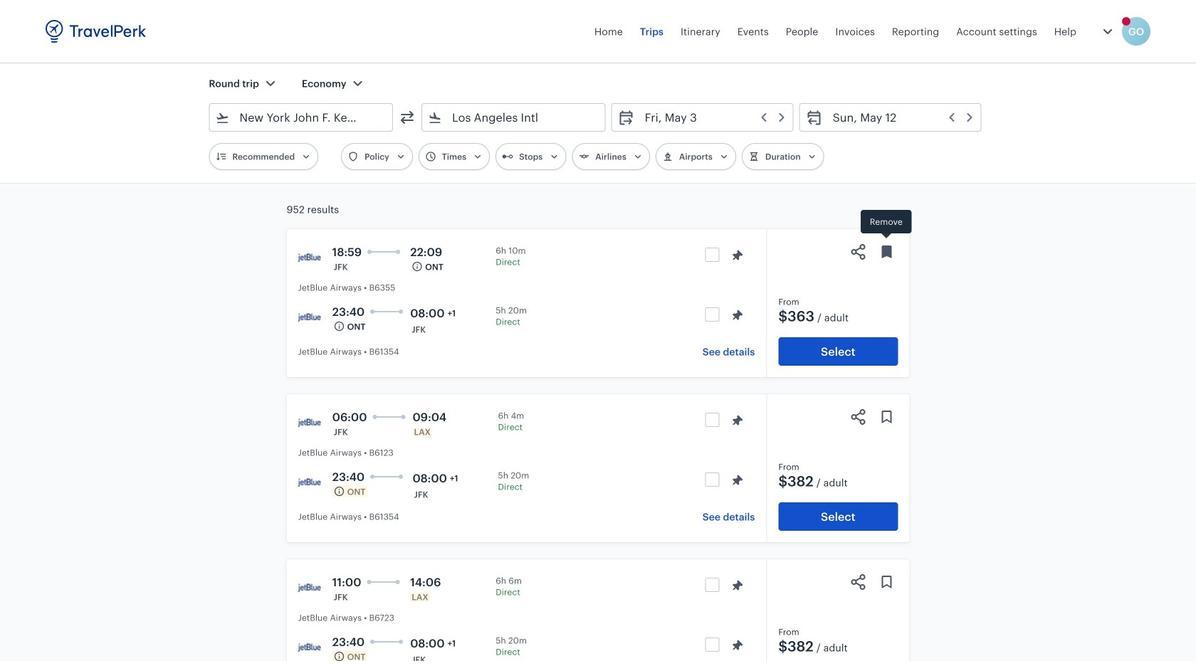 Task type: locate. For each thing, give the bounding box(es) containing it.
1 vertical spatial jetblue airways image
[[298, 637, 321, 659]]

0 vertical spatial jetblue airways image
[[298, 577, 321, 599]]

2 jetblue airways image from the top
[[298, 306, 321, 329]]

jetblue airways image
[[298, 577, 321, 599], [298, 637, 321, 659]]

4 jetblue airways image from the top
[[298, 471, 321, 494]]

Return field
[[823, 106, 975, 129]]

jetblue airways image
[[298, 246, 321, 269], [298, 306, 321, 329], [298, 412, 321, 434], [298, 471, 321, 494]]

tooltip
[[861, 210, 912, 241]]



Task type: vqa. For each thing, say whether or not it's contained in the screenshot.
To search field
yes



Task type: describe. For each thing, give the bounding box(es) containing it.
1 jetblue airways image from the top
[[298, 246, 321, 269]]

Depart field
[[635, 106, 787, 129]]

From search field
[[229, 106, 374, 129]]

2 jetblue airways image from the top
[[298, 637, 321, 659]]

1 jetblue airways image from the top
[[298, 577, 321, 599]]

To search field
[[442, 106, 586, 129]]

3 jetblue airways image from the top
[[298, 412, 321, 434]]



